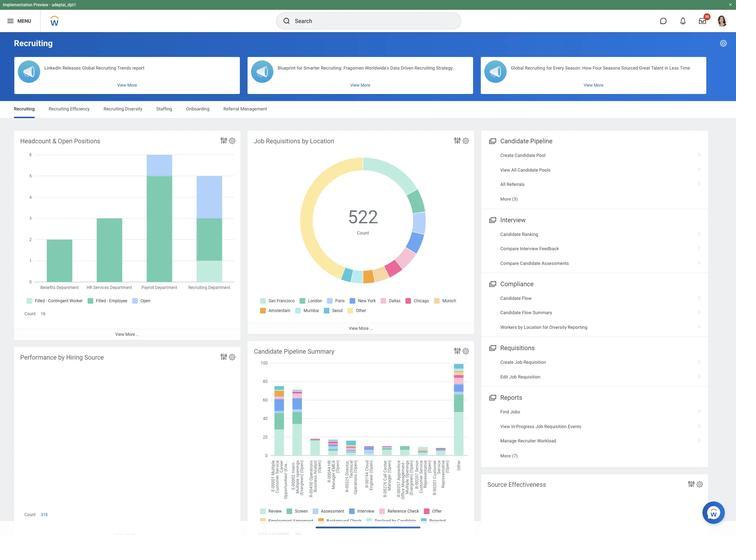 Task type: vqa. For each thing, say whether or not it's contained in the screenshot.
the Candidate Flow Summary
yes



Task type: locate. For each thing, give the bounding box(es) containing it.
recruiting right driven
[[415, 65, 435, 71]]

1 menu group image from the top
[[488, 279, 497, 288]]

configure and view chart data image for summary
[[454, 347, 462, 355]]

for inside button
[[547, 65, 553, 71]]

2 vertical spatial menu group image
[[488, 343, 497, 352]]

requisition down create job requisition
[[519, 374, 541, 380]]

2 global from the left
[[511, 65, 524, 71]]

1 vertical spatial requisitions
[[501, 344, 535, 352]]

by inside 'element'
[[58, 354, 65, 361]]

events
[[569, 424, 582, 429]]

1 chevron right image from the top
[[696, 179, 705, 186]]

4 list from the top
[[482, 355, 709, 384]]

talent
[[652, 65, 664, 71]]

job
[[254, 137, 265, 145], [515, 360, 523, 365], [510, 374, 517, 380], [536, 424, 544, 429]]

list
[[482, 148, 709, 206], [482, 227, 709, 271], [482, 291, 709, 335], [482, 355, 709, 384], [482, 405, 709, 463]]

job inside edit job requisition link
[[510, 374, 517, 380]]

recruiting inside global recruiting for every season: how four seasons sourced great talent in less time button
[[525, 65, 546, 71]]

0 vertical spatial ...
[[370, 326, 373, 331]]

view
[[501, 167, 511, 173], [349, 326, 358, 331], [115, 332, 124, 337], [501, 424, 511, 429]]

interview up candidate ranking
[[501, 216, 526, 224]]

time
[[681, 65, 691, 71]]

list containing create candidate pool
[[482, 148, 709, 206]]

2 vertical spatial by
[[58, 354, 65, 361]]

5 chevron right image from the top
[[696, 372, 705, 379]]

chevron right image inside candidate flow link
[[696, 293, 705, 300]]

1 vertical spatial summary
[[308, 348, 335, 355]]

menu group image
[[488, 279, 497, 288], [488, 393, 497, 402]]

job right progress
[[536, 424, 544, 429]]

0 horizontal spatial location
[[310, 137, 335, 145]]

open
[[58, 137, 73, 145]]

implementation
[[3, 2, 32, 7]]

0 vertical spatial compare
[[501, 246, 519, 251]]

chevron right image inside manage recruiter workload link
[[696, 436, 705, 443]]

search image
[[283, 17, 291, 25]]

headcount & open positions
[[20, 137, 100, 145]]

blueprint
[[278, 65, 296, 71]]

source
[[84, 354, 104, 361], [488, 481, 508, 488]]

summary for candidate flow summary
[[533, 310, 553, 315]]

2 vertical spatial requisition
[[545, 424, 567, 429]]

1 vertical spatial menu group image
[[488, 393, 497, 402]]

1 create from the top
[[501, 153, 514, 158]]

job right edit
[[510, 374, 517, 380]]

chevron right image inside view in-progress job requisition events link
[[696, 422, 705, 428]]

create for candidate pipeline
[[501, 153, 514, 158]]

diversity
[[125, 106, 143, 112], [550, 325, 567, 330]]

1 flow from the top
[[523, 296, 532, 301]]

requisition up edit job requisition
[[524, 360, 547, 365]]

4 chevron right image from the top
[[696, 357, 705, 364]]

more
[[501, 197, 512, 202], [359, 326, 369, 331], [125, 332, 135, 337], [501, 453, 512, 458]]

7 chevron right image from the top
[[696, 407, 705, 414]]

list containing find jobs
[[482, 405, 709, 463]]

0 vertical spatial flow
[[523, 296, 532, 301]]

count
[[357, 230, 369, 236], [24, 312, 36, 316]]

count left '16'
[[24, 312, 36, 316]]

1 horizontal spatial view more ...
[[349, 326, 373, 331]]

requisition
[[524, 360, 547, 365], [519, 374, 541, 380], [545, 424, 567, 429]]

configure and view chart data image left configure source effectiveness icon
[[688, 480, 696, 488]]

candidate pipeline
[[501, 137, 553, 145]]

create up "view all candidate pools"
[[501, 153, 514, 158]]

1 horizontal spatial view more ... link
[[248, 323, 475, 334]]

... for headcount & open positions
[[136, 332, 139, 337]]

chevron right image inside 'candidate ranking' link
[[696, 229, 705, 236]]

find jobs link
[[482, 405, 709, 419]]

configure and view chart data image left configure performance by hiring source image
[[220, 353, 228, 361]]

chevron right image for all referrals
[[696, 179, 705, 186]]

0 horizontal spatial by
[[58, 354, 65, 361]]

recruiting:
[[321, 65, 343, 71]]

chevron right image inside edit job requisition link
[[696, 372, 705, 379]]

all left referrals
[[501, 182, 506, 187]]

2 horizontal spatial by
[[519, 325, 523, 330]]

source effectiveness element
[[482, 474, 709, 535]]

8 chevron right image from the top
[[696, 422, 705, 428]]

list for requisitions
[[482, 355, 709, 384]]

0 vertical spatial requisition
[[524, 360, 547, 365]]

0 vertical spatial menu group image
[[488, 136, 497, 145]]

create candidate pool link
[[482, 148, 709, 163]]

chevron right image for workers by location for diversity reporting
[[696, 322, 705, 329]]

compare down candidate ranking
[[501, 246, 519, 251]]

create up edit
[[501, 360, 514, 365]]

3 list from the top
[[482, 291, 709, 335]]

0 vertical spatial create
[[501, 153, 514, 158]]

list for reports
[[482, 405, 709, 463]]

all up all referrals
[[512, 167, 517, 173]]

1 vertical spatial count
[[24, 312, 36, 316]]

source right hiring on the bottom of page
[[84, 354, 104, 361]]

releases
[[63, 65, 81, 71]]

1 vertical spatial menu group image
[[488, 215, 497, 224]]

0 horizontal spatial view more ... link
[[14, 329, 241, 340]]

create job requisition link
[[482, 355, 709, 370]]

... inside job requisitions by location element
[[370, 326, 373, 331]]

configure and view chart data image inside headcount & open positions element
[[220, 136, 228, 145]]

flow for candidate flow summary
[[523, 310, 532, 315]]

global inside linkedin releases global recruiting trends report button
[[82, 65, 95, 71]]

1 vertical spatial configure and view chart data image
[[220, 353, 228, 361]]

522
[[348, 207, 379, 228]]

chevron right image
[[696, 150, 705, 157], [696, 165, 705, 172], [696, 322, 705, 329], [696, 357, 705, 364], [696, 372, 705, 379]]

trends
[[117, 65, 131, 71]]

implementation preview -   adeptai_dpt1
[[3, 2, 76, 7]]

configure this page image
[[720, 39, 729, 48]]

configure and view chart data image inside performance by hiring source 'element'
[[220, 353, 228, 361]]

requisition inside create job requisition "link"
[[524, 360, 547, 365]]

configure and view chart data image left configure candidate pipeline summary icon
[[454, 347, 462, 355]]

create inside "link"
[[501, 360, 514, 365]]

1 vertical spatial view more ...
[[115, 332, 139, 337]]

for left every
[[547, 65, 553, 71]]

referrals
[[507, 182, 525, 187]]

1 vertical spatial source
[[488, 481, 508, 488]]

0 vertical spatial summary
[[533, 310, 553, 315]]

headcount & open positions element
[[14, 131, 241, 340]]

0 vertical spatial source
[[84, 354, 104, 361]]

chevron right image inside create job requisition "link"
[[696, 357, 705, 364]]

0 vertical spatial interview
[[501, 216, 526, 224]]

recruiting
[[14, 38, 53, 48], [96, 65, 116, 71], [415, 65, 435, 71], [525, 65, 546, 71], [14, 106, 35, 112], [49, 106, 69, 112], [104, 106, 124, 112]]

list containing candidate flow
[[482, 291, 709, 335]]

interview down ranking
[[521, 246, 539, 251]]

... for job requisitions by location
[[370, 326, 373, 331]]

job requisitions by location element
[[248, 131, 475, 334]]

0 horizontal spatial count
[[24, 312, 36, 316]]

configure candidate pipeline summary image
[[463, 347, 470, 355]]

recruiter
[[518, 438, 537, 444]]

recruiting down menu
[[14, 38, 53, 48]]

1 horizontal spatial ...
[[370, 326, 373, 331]]

chevron right image inside workers by location for diversity reporting 'link'
[[696, 322, 705, 329]]

Search Workday  search field
[[295, 13, 447, 29]]

list containing create job requisition
[[482, 355, 709, 384]]

0 vertical spatial location
[[310, 137, 335, 145]]

recruiting left "trends"
[[96, 65, 116, 71]]

1 menu group image from the top
[[488, 136, 497, 145]]

tab list containing recruiting
[[7, 101, 730, 118]]

count inside headcount & open positions element
[[24, 312, 36, 316]]

1 vertical spatial flow
[[523, 310, 532, 315]]

configure job requisitions by location image
[[463, 137, 470, 145]]

1 configure and view chart data image from the top
[[220, 136, 228, 145]]

for inside button
[[297, 65, 303, 71]]

4 chevron right image from the top
[[696, 258, 705, 265]]

view more ... inside job requisitions by location element
[[349, 326, 373, 331]]

1 vertical spatial ...
[[136, 332, 139, 337]]

requisition inside edit job requisition link
[[519, 374, 541, 380]]

view in-progress job requisition events
[[501, 424, 582, 429]]

candidate ranking
[[501, 232, 539, 237]]

source effectiveness
[[488, 481, 547, 488]]

more inside dropdown button
[[501, 453, 512, 458]]

chevron right image inside all referrals link
[[696, 179, 705, 186]]

more (3)
[[501, 197, 518, 202]]

menu group image
[[488, 136, 497, 145], [488, 215, 497, 224], [488, 343, 497, 352]]

chevron right image inside the view all candidate pools link
[[696, 165, 705, 172]]

flow down candidate flow
[[523, 310, 532, 315]]

recruiting left every
[[525, 65, 546, 71]]

find
[[501, 409, 510, 415]]

by for workers by location for diversity reporting
[[519, 325, 523, 330]]

more (7)
[[501, 453, 518, 458]]

how
[[583, 65, 592, 71]]

1 horizontal spatial global
[[511, 65, 524, 71]]

all referrals
[[501, 182, 525, 187]]

1 vertical spatial create
[[501, 360, 514, 365]]

summary inside list
[[533, 310, 553, 315]]

chevron right image inside the compare interview feedback link
[[696, 244, 705, 251]]

0 horizontal spatial requisitions
[[266, 137, 301, 145]]

view more ... for job requisitions by location
[[349, 326, 373, 331]]

find jobs
[[501, 409, 521, 415]]

menu group image left reports
[[488, 393, 497, 402]]

less
[[670, 65, 680, 71]]

1 horizontal spatial diversity
[[550, 325, 567, 330]]

data
[[391, 65, 400, 71]]

1 horizontal spatial pipeline
[[531, 137, 553, 145]]

chevron right image for candidate flow summary
[[696, 308, 705, 315]]

job up edit job requisition
[[515, 360, 523, 365]]

0 horizontal spatial diversity
[[125, 106, 143, 112]]

menu group image for requisitions
[[488, 343, 497, 352]]

for
[[297, 65, 303, 71], [547, 65, 553, 71], [543, 325, 549, 330]]

interview
[[501, 216, 526, 224], [521, 246, 539, 251]]

source inside 'element'
[[84, 354, 104, 361]]

pools
[[540, 167, 551, 173]]

2 configure and view chart data image from the top
[[220, 353, 228, 361]]

global
[[82, 65, 95, 71], [511, 65, 524, 71]]

workers by location for diversity reporting
[[501, 325, 588, 330]]

1 vertical spatial compare
[[501, 261, 519, 266]]

2 vertical spatial configure and view chart data image
[[688, 480, 696, 488]]

2 menu group image from the top
[[488, 215, 497, 224]]

0 horizontal spatial source
[[84, 354, 104, 361]]

workers by location for diversity reporting link
[[482, 320, 709, 335]]

view more ... inside headcount & open positions element
[[115, 332, 139, 337]]

sourced
[[622, 65, 639, 71]]

preview
[[33, 2, 48, 7]]

1 horizontal spatial source
[[488, 481, 508, 488]]

menu group image left compliance at bottom
[[488, 279, 497, 288]]

by for performance by hiring source
[[58, 354, 65, 361]]

for left smarter
[[297, 65, 303, 71]]

recruiting inside linkedin releases global recruiting trends report button
[[96, 65, 116, 71]]

2 menu group image from the top
[[488, 393, 497, 402]]

by inside 'link'
[[519, 325, 523, 330]]

candidate ranking link
[[482, 227, 709, 242]]

5 list from the top
[[482, 405, 709, 463]]

2 list from the top
[[482, 227, 709, 271]]

pipeline for candidate pipeline
[[531, 137, 553, 145]]

summary
[[533, 310, 553, 315], [308, 348, 335, 355]]

performance by hiring source element
[[14, 347, 241, 535]]

compare up compliance at bottom
[[501, 261, 519, 266]]

1 horizontal spatial summary
[[533, 310, 553, 315]]

1 compare from the top
[[501, 246, 519, 251]]

0 horizontal spatial view more ...
[[115, 332, 139, 337]]

... inside headcount & open positions element
[[136, 332, 139, 337]]

report
[[132, 65, 145, 71]]

chevron right image inside find jobs link
[[696, 407, 705, 414]]

1 vertical spatial requisition
[[519, 374, 541, 380]]

candidate
[[501, 137, 529, 145], [515, 153, 536, 158], [518, 167, 539, 173], [501, 232, 522, 237], [521, 261, 541, 266], [501, 296, 522, 301], [501, 310, 522, 315], [254, 348, 283, 355]]

requisition up workload
[[545, 424, 567, 429]]

2 compare from the top
[[501, 261, 519, 266]]

menu group image for reports
[[488, 393, 497, 402]]

configure and view chart data image
[[454, 136, 462, 145], [454, 347, 462, 355], [688, 480, 696, 488]]

0 horizontal spatial global
[[82, 65, 95, 71]]

0 vertical spatial configure and view chart data image
[[220, 136, 228, 145]]

522 button
[[348, 205, 380, 230]]

6 chevron right image from the top
[[696, 308, 705, 315]]

recruiting efficiency
[[49, 106, 90, 112]]

profile logan mcneil image
[[717, 15, 729, 28]]

1 global from the left
[[82, 65, 95, 71]]

1 vertical spatial pipeline
[[284, 348, 306, 355]]

5 chevron right image from the top
[[696, 293, 705, 300]]

...
[[370, 326, 373, 331], [136, 332, 139, 337]]

tab list inside 522 main content
[[7, 101, 730, 118]]

1 list from the top
[[482, 148, 709, 206]]

1 vertical spatial location
[[525, 325, 542, 330]]

3 chevron right image from the top
[[696, 322, 705, 329]]

more inside headcount & open positions element
[[125, 332, 135, 337]]

every
[[554, 65, 565, 71]]

location inside 'link'
[[525, 325, 542, 330]]

9 chevron right image from the top
[[696, 436, 705, 443]]

view more ... link
[[248, 323, 475, 334], [14, 329, 241, 340]]

chevron right image inside compare candidate assessments link
[[696, 258, 705, 265]]

notifications large image
[[680, 17, 687, 24]]

0 horizontal spatial pipeline
[[284, 348, 306, 355]]

diversity left reporting
[[550, 325, 567, 330]]

522 main content
[[0, 32, 737, 535]]

source left 'effectiveness'
[[488, 481, 508, 488]]

menu group image for compliance
[[488, 279, 497, 288]]

1 chevron right image from the top
[[696, 150, 705, 157]]

chevron right image for compare interview feedback
[[696, 244, 705, 251]]

compliance
[[501, 280, 534, 288]]

pipeline
[[531, 137, 553, 145], [284, 348, 306, 355]]

configure and view chart data image left the configure job requisitions by location icon
[[454, 136, 462, 145]]

0 vertical spatial diversity
[[125, 106, 143, 112]]

chevron right image inside create candidate pool link
[[696, 150, 705, 157]]

2 chevron right image from the top
[[696, 229, 705, 236]]

count down the 522 button
[[357, 230, 369, 236]]

more inside job requisitions by location element
[[359, 326, 369, 331]]

list for candidate pipeline
[[482, 148, 709, 206]]

2 chevron right image from the top
[[696, 165, 705, 172]]

configure and view chart data image left the configure headcount & open positions 'icon'
[[220, 136, 228, 145]]

0 vertical spatial configure and view chart data image
[[454, 136, 462, 145]]

view more ...
[[349, 326, 373, 331], [115, 332, 139, 337]]

1 horizontal spatial all
[[512, 167, 517, 173]]

chevron right image for create candidate pool
[[696, 150, 705, 157]]

more (3) link
[[482, 192, 709, 206]]

justify image
[[6, 17, 15, 25]]

chevron right image inside 'candidate flow summary' link
[[696, 308, 705, 315]]

1 vertical spatial by
[[519, 325, 523, 330]]

2 flow from the top
[[523, 310, 532, 315]]

global recruiting for every season: how four seasons sourced great talent in less time button
[[481, 57, 707, 94]]

configure and view chart data image
[[220, 136, 228, 145], [220, 353, 228, 361]]

1 vertical spatial diversity
[[550, 325, 567, 330]]

tab list
[[7, 101, 730, 118]]

job right the configure headcount & open positions 'icon'
[[254, 137, 265, 145]]

list for compliance
[[482, 291, 709, 335]]

list containing candidate ranking
[[482, 227, 709, 271]]

0 horizontal spatial summary
[[308, 348, 335, 355]]

1 horizontal spatial location
[[525, 325, 542, 330]]

requisition for create job requisition
[[524, 360, 547, 365]]

0 vertical spatial pipeline
[[531, 137, 553, 145]]

chevron right image
[[696, 179, 705, 186], [696, 229, 705, 236], [696, 244, 705, 251], [696, 258, 705, 265], [696, 293, 705, 300], [696, 308, 705, 315], [696, 407, 705, 414], [696, 422, 705, 428], [696, 436, 705, 443]]

1 horizontal spatial by
[[302, 137, 309, 145]]

diversity left "staffing"
[[125, 106, 143, 112]]

0 horizontal spatial ...
[[136, 332, 139, 337]]

job inside create job requisition "link"
[[515, 360, 523, 365]]

1 horizontal spatial count
[[357, 230, 369, 236]]

0 vertical spatial count
[[357, 230, 369, 236]]

create
[[501, 153, 514, 158], [501, 360, 514, 365]]

workload
[[538, 438, 557, 444]]

0 vertical spatial menu group image
[[488, 279, 497, 288]]

view more ... link for positions
[[14, 329, 241, 340]]

1 vertical spatial all
[[501, 182, 506, 187]]

2 create from the top
[[501, 360, 514, 365]]

view all candidate pools link
[[482, 163, 709, 177]]

count inside 522 count
[[357, 230, 369, 236]]

1 vertical spatial configure and view chart data image
[[454, 347, 462, 355]]

configure and view chart data image for positions
[[220, 136, 228, 145]]

candidate flow summary
[[501, 310, 553, 315]]

menu
[[17, 18, 31, 24]]

requisition for edit job requisition
[[519, 374, 541, 380]]

flow up candidate flow summary
[[523, 296, 532, 301]]

3 chevron right image from the top
[[696, 244, 705, 251]]

ranking
[[523, 232, 539, 237]]

0 vertical spatial view more ...
[[349, 326, 373, 331]]

3 menu group image from the top
[[488, 343, 497, 352]]

for down candidate flow summary
[[543, 325, 549, 330]]



Task type: describe. For each thing, give the bounding box(es) containing it.
create for requisitions
[[501, 360, 514, 365]]

requisition inside view in-progress job requisition events link
[[545, 424, 567, 429]]

assessments
[[542, 261, 570, 266]]

onboarding
[[186, 106, 210, 112]]

pipeline for candidate pipeline summary
[[284, 348, 306, 355]]

522 count
[[348, 207, 379, 236]]

global recruiting for every season: how four seasons sourced great talent in less time
[[511, 65, 691, 71]]

list for interview
[[482, 227, 709, 271]]

linkedin releases global recruiting trends report button
[[14, 57, 240, 94]]

summary for candidate pipeline summary
[[308, 348, 335, 355]]

view all candidate pools
[[501, 167, 551, 173]]

configure source effectiveness image
[[697, 481, 704, 488]]

recruiting right efficiency
[[104, 106, 124, 112]]

chevron right image for manage recruiter workload
[[696, 436, 705, 443]]

pool
[[537, 153, 546, 158]]

worldwide's
[[365, 65, 390, 71]]

recruiting left efficiency
[[49, 106, 69, 112]]

compare interview feedback
[[501, 246, 560, 251]]

all referrals link
[[482, 177, 709, 192]]

0 vertical spatial all
[[512, 167, 517, 173]]

blueprint for smarter recruiting: fragomen worldwide's data driven recruiting strategy button
[[248, 57, 474, 94]]

great
[[640, 65, 651, 71]]

menu group image for candidate pipeline
[[488, 136, 497, 145]]

driven
[[401, 65, 414, 71]]

candidate flow
[[501, 296, 532, 301]]

season:
[[566, 65, 582, 71]]

diversity inside 'link'
[[550, 325, 567, 330]]

seasons
[[604, 65, 621, 71]]

chevron right image for compare candidate assessments
[[696, 258, 705, 265]]

close environment banner image
[[729, 2, 733, 7]]

job requisitions by location
[[254, 137, 335, 145]]

candidate pipeline summary element
[[248, 341, 475, 535]]

for inside 'link'
[[543, 325, 549, 330]]

0 vertical spatial by
[[302, 137, 309, 145]]

feedback
[[540, 246, 560, 251]]

performance
[[20, 354, 57, 361]]

configure performance by hiring source image
[[229, 353, 236, 361]]

edit job requisition link
[[482, 370, 709, 384]]

flow for candidate flow
[[523, 296, 532, 301]]

16 button
[[41, 311, 47, 317]]

compare for compare interview feedback
[[501, 246, 519, 251]]

headcount
[[20, 137, 51, 145]]

in-
[[512, 424, 517, 429]]

view more ... link for location
[[248, 323, 475, 334]]

compare candidate assessments
[[501, 261, 570, 266]]

create job requisition
[[501, 360, 547, 365]]

workers
[[501, 325, 518, 330]]

menu group image for interview
[[488, 215, 497, 224]]

compare for compare candidate assessments
[[501, 261, 519, 266]]

configure headcount & open positions image
[[229, 137, 236, 145]]

view in-progress job requisition events link
[[482, 419, 709, 434]]

candidate flow link
[[482, 291, 709, 306]]

chevron right image for edit job requisition
[[696, 372, 705, 379]]

referral
[[224, 106, 239, 112]]

menu button
[[0, 10, 40, 32]]

job inside job requisitions by location element
[[254, 137, 265, 145]]

0 horizontal spatial all
[[501, 182, 506, 187]]

more (7) button
[[501, 453, 518, 459]]

reporting
[[568, 325, 588, 330]]

configure and view chart data image inside source effectiveness element
[[688, 480, 696, 488]]

adeptai_dpt1
[[52, 2, 76, 7]]

linkedin releases global recruiting trends report
[[44, 65, 145, 71]]

30
[[706, 15, 710, 19]]

linkedin
[[44, 65, 61, 71]]

chevron right image for view all candidate pools
[[696, 165, 705, 172]]

manage
[[501, 438, 517, 444]]

inbox large image
[[700, 17, 707, 24]]

candidate pipeline summary
[[254, 348, 335, 355]]

four
[[593, 65, 603, 71]]

configure and view chart data image for by
[[454, 136, 462, 145]]

0 vertical spatial requisitions
[[266, 137, 301, 145]]

referral management
[[224, 106, 267, 112]]

(3)
[[513, 197, 518, 202]]

candidate flow summary link
[[482, 306, 709, 320]]

-
[[49, 2, 51, 7]]

chevron right image for candidate flow
[[696, 293, 705, 300]]

blueprint for smarter recruiting: fragomen worldwide's data driven recruiting strategy
[[278, 65, 453, 71]]

view inside headcount & open positions element
[[115, 332, 124, 337]]

edit
[[501, 374, 509, 380]]

30 button
[[696, 13, 711, 29]]

in
[[665, 65, 669, 71]]

progress
[[517, 424, 535, 429]]

view more ... for headcount & open positions
[[115, 332, 139, 337]]

recruiting diversity
[[104, 106, 143, 112]]

performance by hiring source
[[20, 354, 104, 361]]

job inside view in-progress job requisition events link
[[536, 424, 544, 429]]

1 vertical spatial interview
[[521, 246, 539, 251]]

jobs
[[511, 409, 521, 415]]

compare interview feedback link
[[482, 242, 709, 256]]

recruiting up headcount
[[14, 106, 35, 112]]

configure and view chart data image for source
[[220, 353, 228, 361]]

management
[[241, 106, 267, 112]]

menu banner
[[0, 0, 737, 32]]

16
[[41, 312, 46, 316]]

chevron right image for create job requisition
[[696, 357, 705, 364]]

more inside dropdown button
[[501, 197, 512, 202]]

chevron right image for find jobs
[[696, 407, 705, 414]]

positions
[[74, 137, 100, 145]]

view inside job requisitions by location element
[[349, 326, 358, 331]]

more (7) link
[[482, 448, 709, 463]]

hiring
[[66, 354, 83, 361]]

smarter
[[304, 65, 320, 71]]

fragomen
[[344, 65, 364, 71]]

manage recruiter workload link
[[482, 434, 709, 448]]

staffing
[[157, 106, 172, 112]]

chevron right image for view in-progress job requisition events
[[696, 422, 705, 428]]

(7)
[[513, 453, 518, 458]]

recruiting inside 'blueprint for smarter recruiting: fragomen worldwide's data driven recruiting strategy' button
[[415, 65, 435, 71]]

chevron right image for candidate ranking
[[696, 229, 705, 236]]

global inside global recruiting for every season: how four seasons sourced great talent in less time button
[[511, 65, 524, 71]]

efficiency
[[70, 106, 90, 112]]

1 horizontal spatial requisitions
[[501, 344, 535, 352]]

more (3) button
[[501, 196, 518, 202]]

manage recruiter workload
[[501, 438, 557, 444]]



